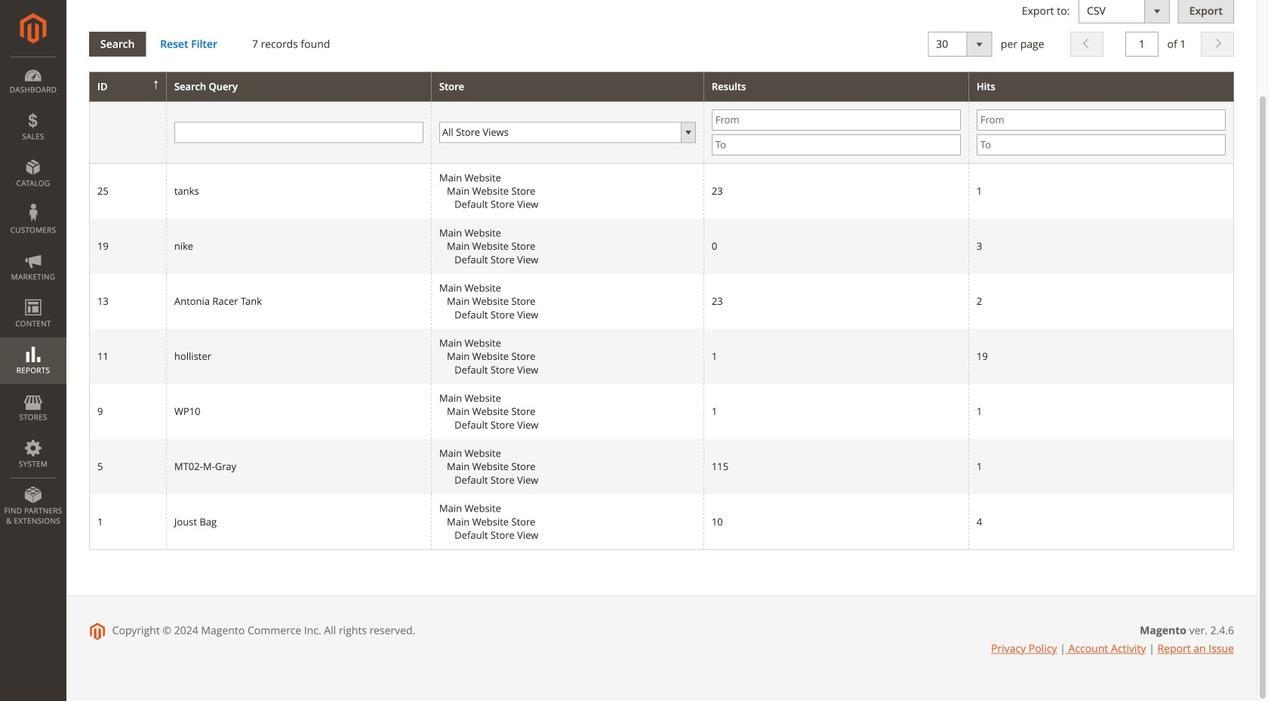 Task type: describe. For each thing, give the bounding box(es) containing it.
To text field
[[712, 134, 961, 155]]



Task type: locate. For each thing, give the bounding box(es) containing it.
menu bar
[[0, 57, 66, 534]]

1 horizontal spatial from text field
[[977, 109, 1226, 130]]

from text field up to text box
[[977, 109, 1226, 130]]

from text field for to text box
[[977, 109, 1226, 130]]

1 from text field from the left
[[712, 109, 961, 130]]

from text field up to text field
[[712, 109, 961, 130]]

2 from text field from the left
[[977, 109, 1226, 130]]

0 horizontal spatial from text field
[[712, 109, 961, 130]]

magento admin panel image
[[20, 13, 46, 44]]

From text field
[[712, 109, 961, 130], [977, 109, 1226, 130]]

None text field
[[1125, 32, 1159, 57], [174, 122, 423, 143], [1125, 32, 1159, 57], [174, 122, 423, 143]]

from text field for to text field
[[712, 109, 961, 130]]

To text field
[[977, 134, 1226, 155]]



